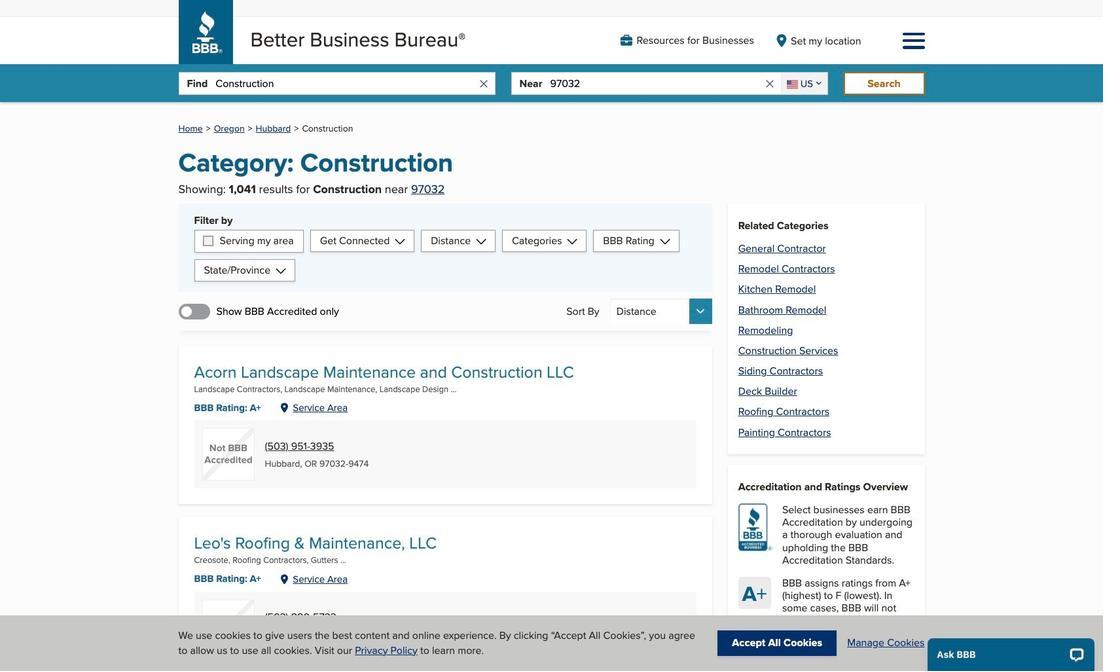 Task type: vqa. For each thing, say whether or not it's contained in the screenshot.
2nd not bbb accredited "image" from the bottom of the page
yes



Task type: locate. For each thing, give the bounding box(es) containing it.
not bbb accredited image
[[202, 428, 254, 481], [202, 599, 254, 652]]

None field
[[781, 73, 827, 94]]

2 not bbb accredited image from the top
[[202, 599, 254, 652]]

0 vertical spatial not bbb accredited image
[[202, 428, 254, 481]]

clear search image
[[764, 78, 776, 90]]

None button
[[610, 299, 712, 324]]

1 vertical spatial not bbb accredited image
[[202, 599, 254, 652]]

city, state or zip field
[[550, 73, 764, 94]]



Task type: describe. For each thing, give the bounding box(es) containing it.
1 not bbb accredited image from the top
[[202, 428, 254, 481]]

clear search image
[[478, 78, 489, 90]]

accreditation standards image
[[738, 504, 772, 551]]

businesses, charities, category search field
[[216, 73, 478, 94]]



